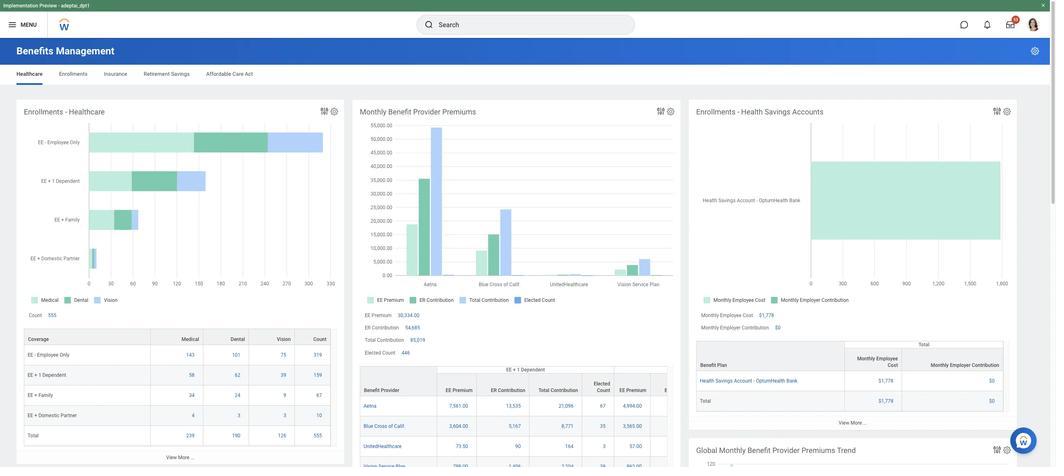 Task type: describe. For each thing, give the bounding box(es) containing it.
row containing coverage
[[24, 329, 331, 345]]

9
[[284, 393, 286, 398]]

3,604.00
[[449, 423, 468, 429]]

er contribution column header
[[477, 367, 530, 397]]

benefits management
[[16, 45, 114, 57]]

global
[[697, 446, 718, 455]]

13,535
[[506, 403, 521, 409]]

ee down coverage
[[28, 352, 33, 358]]

more for enrollments - healthcare
[[178, 455, 190, 461]]

1 vertical spatial premiums
[[802, 446, 836, 455]]

126 button
[[278, 433, 288, 439]]

1 horizontal spatial health
[[742, 108, 763, 116]]

0 vertical spatial elected count
[[365, 350, 396, 356]]

ee + 1 dependent button
[[437, 367, 614, 373]]

inbox large image
[[1007, 21, 1015, 29]]

row containing ee + domestic partner
[[24, 406, 331, 426]]

insurance
[[104, 71, 127, 77]]

row containing elected count
[[360, 367, 1057, 397]]

total inside total popup button
[[919, 342, 930, 348]]

0 vertical spatial cost
[[743, 313, 753, 318]]

total inside enrollments - healthcare element
[[28, 433, 39, 439]]

enrollments - healthcare element
[[16, 100, 344, 464]]

of
[[389, 423, 393, 429]]

count left 446
[[382, 350, 396, 356]]

enrollments for enrollments - healthcare
[[24, 108, 63, 116]]

190
[[232, 433, 240, 439]]

1 vertical spatial 555 button
[[314, 433, 323, 439]]

+ for 34
[[34, 393, 37, 398]]

row containing ee - employee only
[[24, 345, 331, 365]]

34
[[189, 393, 195, 398]]

7,561.00 button
[[449, 403, 470, 409]]

$0 for $0 button related to bottommost "$1,778" button
[[990, 399, 995, 404]]

... for enrollments - health savings accounts
[[864, 420, 868, 426]]

2 vertical spatial provider
[[773, 446, 800, 455]]

monthly employer contribution button
[[902, 349, 1003, 371]]

4,994.00
[[623, 403, 642, 409]]

count inside popup button
[[313, 337, 327, 342]]

1 horizontal spatial 3 button
[[284, 412, 288, 419]]

10
[[317, 413, 322, 419]]

cross
[[375, 423, 387, 429]]

164
[[565, 444, 574, 449]]

unitedhealthcare link
[[364, 442, 402, 449]]

58
[[189, 372, 195, 378]]

configure and view chart data image for global monthly benefit provider premiums trend
[[993, 445, 1003, 455]]

blue
[[364, 423, 373, 429]]

dental
[[231, 337, 245, 342]]

2 horizontal spatial savings
[[765, 108, 791, 116]]

8,771
[[562, 423, 574, 429]]

contribution inside "popup button"
[[551, 388, 578, 393]]

enrollments - healthcare
[[24, 108, 105, 116]]

ee + 1 dependent inside enrollments - healthcare element
[[28, 372, 66, 378]]

85,019 button
[[411, 337, 427, 344]]

0 vertical spatial total contribution
[[365, 338, 404, 343]]

143 button
[[186, 352, 196, 359]]

enrollments for enrollments
[[59, 71, 87, 77]]

4 er contribution image from the top
[[654, 463, 700, 467]]

elected count button
[[582, 374, 614, 396]]

75
[[281, 352, 286, 358]]

row containing unitedhealthcare
[[360, 437, 1057, 457]]

calif.
[[394, 423, 406, 429]]

4
[[192, 413, 195, 419]]

monthly inside 'element'
[[360, 108, 387, 116]]

monthly employer contribution inside the monthly employer contribution popup button
[[931, 363, 1000, 368]]

medical button
[[151, 329, 203, 345]]

54,685
[[405, 325, 420, 331]]

0 vertical spatial 555
[[48, 313, 56, 318]]

101 button
[[232, 352, 242, 359]]

notifications large image
[[984, 21, 992, 29]]

total element
[[700, 397, 711, 404]]

126
[[278, 433, 286, 439]]

$1,778 for $0
[[760, 313, 774, 318]]

dependent inside enrollments - healthcare element
[[42, 372, 66, 378]]

$0 for $0 button associated with $1,778's "$1,778" button
[[990, 378, 995, 384]]

21,096 button
[[559, 403, 575, 409]]

implementation
[[3, 3, 38, 9]]

blue cross of calif.
[[364, 423, 406, 429]]

2 ee premium column header from the left
[[615, 367, 651, 397]]

1 ee premium column header from the left
[[437, 367, 477, 397]]

dependent inside popup button
[[521, 367, 545, 373]]

configure enrollments - healthcare image
[[330, 107, 339, 116]]

0 vertical spatial $0 button
[[775, 325, 782, 331]]

67 for 9
[[317, 393, 322, 398]]

vision
[[277, 337, 291, 342]]

ee up 7,561.00
[[446, 388, 452, 393]]

close environment banner image
[[1041, 3, 1046, 8]]

implementation preview -   adeptai_dpt1
[[3, 3, 90, 9]]

coverage button
[[24, 329, 150, 345]]

4,994.00 button
[[623, 403, 643, 409]]

er for 1st er contribution popup button from right
[[665, 388, 671, 393]]

configure global monthly benefit provider premiums trend image
[[1003, 446, 1012, 455]]

account
[[734, 378, 753, 384]]

total button
[[845, 342, 1003, 348]]

configure monthly benefit provider premiums image
[[666, 107, 676, 116]]

trend
[[837, 446, 856, 455]]

employee inside monthly benefit provider premiums 'element'
[[690, 367, 711, 373]]

family
[[38, 393, 53, 398]]

0 vertical spatial employer
[[720, 325, 741, 331]]

143
[[186, 352, 195, 358]]

39 button
[[281, 372, 288, 379]]

benefits management main content
[[0, 38, 1057, 467]]

... for enrollments - healthcare
[[191, 455, 195, 461]]

Search Workday  search field
[[439, 16, 618, 34]]

73.50
[[456, 444, 468, 449]]

0 horizontal spatial er contribution
[[365, 325, 399, 331]]

health savings account - optumhealth bank
[[700, 378, 798, 384]]

446
[[402, 350, 410, 356]]

bank
[[787, 378, 798, 384]]

0 horizontal spatial premium
[[372, 313, 392, 318]]

159
[[314, 372, 322, 378]]

care
[[233, 71, 244, 77]]

dental button
[[203, 329, 249, 345]]

row containing health savings account - optumhealth bank
[[697, 371, 1004, 392]]

partner
[[61, 413, 77, 419]]

24 button
[[235, 392, 242, 399]]

57.00
[[630, 444, 642, 449]]

3 inside monthly benefit provider premiums 'element'
[[603, 444, 606, 449]]

21,096
[[559, 403, 574, 409]]

30,334.00
[[398, 313, 420, 318]]

85,019
[[411, 338, 425, 343]]

cost inside popup button
[[888, 363, 898, 368]]

+ inside popup button
[[513, 367, 516, 373]]

3,604.00 button
[[449, 423, 470, 430]]

34 button
[[189, 392, 196, 399]]

ee - employee only inside enrollments - healthcare element
[[28, 352, 69, 358]]

1 horizontal spatial ee premium
[[446, 388, 473, 393]]

159 button
[[314, 372, 323, 379]]

ee - employee only inside popup button
[[680, 367, 722, 373]]

- inside popup button
[[687, 367, 689, 373]]

affordable care act
[[206, 71, 253, 77]]

0 horizontal spatial 3
[[238, 413, 240, 419]]

configure and view chart data image for enrollments - health savings accounts
[[993, 106, 1003, 116]]

configure and view chart data image for enrollments - healthcare
[[320, 106, 330, 116]]

62 button
[[235, 372, 242, 379]]

monthly inside monthly employee cost
[[858, 356, 876, 362]]

$1,778 for $1,778
[[879, 378, 894, 384]]

monthly benefit provider premiums
[[360, 108, 476, 116]]

2 vertical spatial $1,778
[[879, 399, 894, 404]]

10 button
[[317, 412, 323, 419]]

er contribution image for 3,565.00
[[654, 423, 700, 430]]

319
[[314, 352, 322, 358]]

0 horizontal spatial 3 button
[[238, 412, 242, 419]]

35
[[600, 423, 606, 429]]

elected count inside popup button
[[594, 381, 610, 393]]

preview
[[39, 3, 57, 9]]

2 er contribution button from the left
[[651, 374, 703, 396]]

ee inside ee - employee only popup button
[[680, 367, 686, 373]]

row containing ee + family
[[24, 386, 331, 406]]

67 button for 21,096
[[600, 403, 607, 409]]

0 vertical spatial provider
[[413, 108, 441, 116]]

ee - employee only button
[[615, 367, 788, 373]]

239 button
[[186, 433, 196, 439]]

plan
[[718, 363, 727, 368]]



Task type: vqa. For each thing, say whether or not it's contained in the screenshot.
EE Premium column header
yes



Task type: locate. For each thing, give the bounding box(es) containing it.
view more ... link down 239
[[16, 451, 344, 464]]

health savings account - optumhealth bank link
[[700, 377, 798, 384]]

view more ... inside enrollments - healthcare element
[[166, 455, 195, 461]]

more down 239
[[178, 455, 190, 461]]

190 button
[[232, 433, 242, 439]]

ee + 1 dependent up family
[[28, 372, 66, 378]]

2 vertical spatial $0
[[990, 399, 995, 404]]

global monthly benefit provider premiums trend element
[[689, 438, 1017, 467]]

$0
[[775, 325, 781, 331], [990, 378, 995, 384], [990, 399, 995, 404]]

er contribution down 30,334.00
[[365, 325, 399, 331]]

savings for health savings account - optumhealth bank
[[716, 378, 733, 384]]

count up 35
[[597, 388, 610, 393]]

1 horizontal spatial cost
[[888, 363, 898, 368]]

0 horizontal spatial view more ... link
[[16, 451, 344, 464]]

446 button
[[402, 350, 411, 356]]

ee premium button up 7,561.00
[[437, 374, 477, 396]]

0 horizontal spatial view more ...
[[166, 455, 195, 461]]

elected count
[[365, 350, 396, 356], [594, 381, 610, 393]]

view for enrollments - health savings accounts
[[839, 420, 850, 426]]

elected count column header
[[582, 367, 615, 397]]

3 button
[[238, 412, 242, 419], [284, 412, 288, 419], [603, 443, 607, 450]]

1 horizontal spatial healthcare
[[69, 108, 105, 116]]

monthly employer contribution
[[702, 325, 769, 331], [931, 363, 1000, 368]]

1 horizontal spatial 1
[[517, 367, 520, 373]]

+ left family
[[34, 393, 37, 398]]

1 vertical spatial ee - employee only
[[680, 367, 722, 373]]

0 vertical spatial monthly employee cost
[[702, 313, 753, 318]]

unitedhealthcare
[[364, 444, 402, 449]]

row containing monthly employee cost
[[697, 348, 1004, 371]]

0 vertical spatial ee - employee only
[[28, 352, 69, 358]]

1 up ee + family
[[38, 372, 41, 378]]

0 vertical spatial 67 button
[[317, 392, 323, 399]]

er contribution image
[[654, 403, 700, 409], [654, 423, 700, 430], [654, 443, 700, 450], [654, 463, 700, 467]]

1 horizontal spatial premium
[[453, 388, 473, 393]]

ee left 30,334.00
[[365, 313, 371, 318]]

elected count up 35
[[594, 381, 610, 393]]

total inside total contribution "popup button"
[[539, 388, 550, 393]]

$1,778 button for $0
[[760, 312, 776, 319]]

1 configure and view chart data image from the top
[[993, 106, 1003, 116]]

ee premium column header up the '4,994.00'
[[615, 367, 651, 397]]

5,167
[[509, 423, 521, 429]]

monthly benefit provider premiums element
[[353, 100, 1057, 467]]

1 vertical spatial view more ...
[[166, 455, 195, 461]]

33
[[1014, 17, 1019, 22]]

ee + 1 dependent up total contribution "popup button"
[[506, 367, 545, 373]]

1 horizontal spatial ...
[[864, 420, 868, 426]]

savings for retirement savings
[[171, 71, 190, 77]]

75 button
[[281, 352, 288, 359]]

1 vertical spatial ...
[[191, 455, 195, 461]]

67
[[317, 393, 322, 398], [600, 403, 606, 409]]

67 inside enrollments - healthcare element
[[317, 393, 322, 398]]

33 button
[[1002, 16, 1020, 34]]

1 vertical spatial savings
[[765, 108, 791, 116]]

total contribution up 446
[[365, 338, 404, 343]]

more
[[851, 420, 862, 426], [178, 455, 190, 461]]

+ for 4
[[34, 413, 37, 419]]

benefit
[[388, 108, 412, 116], [701, 363, 716, 368], [364, 388, 380, 393], [748, 446, 771, 455]]

ee premium button for second ee premium column header from left
[[615, 374, 650, 396]]

count up 319 button at left
[[313, 337, 327, 342]]

+ up ee + family
[[34, 372, 37, 378]]

dependent up total contribution "popup button"
[[521, 367, 545, 373]]

0 vertical spatial view more ... link
[[689, 416, 1017, 430]]

ee up the '4,994.00'
[[620, 388, 625, 393]]

2 vertical spatial $1,778 button
[[879, 398, 895, 405]]

1 er contribution image from the top
[[654, 403, 700, 409]]

view for enrollments - healthcare
[[166, 455, 177, 461]]

benefit inside column header
[[364, 388, 380, 393]]

ee premium
[[365, 313, 392, 318], [446, 388, 473, 393], [620, 388, 647, 393]]

ee - employee only down coverage
[[28, 352, 69, 358]]

67 button up 10
[[317, 392, 323, 399]]

ee premium button for 2nd ee premium column header from right
[[437, 374, 477, 396]]

elected count left 446
[[365, 350, 396, 356]]

90 button
[[516, 443, 522, 450]]

1 horizontal spatial view more ...
[[839, 420, 868, 426]]

1 vertical spatial more
[[178, 455, 190, 461]]

555 down 10
[[314, 433, 322, 439]]

ee premium up the '4,994.00'
[[620, 388, 647, 393]]

ee left domestic
[[28, 413, 33, 419]]

1 vertical spatial view
[[166, 455, 177, 461]]

1 vertical spatial 67 button
[[600, 403, 607, 409]]

ee + domestic partner
[[28, 413, 77, 419]]

1 inside popup button
[[517, 367, 520, 373]]

search image
[[424, 20, 434, 30]]

view more ... for enrollments - health savings accounts
[[839, 420, 868, 426]]

0 horizontal spatial 555 button
[[48, 312, 58, 319]]

1 up 13,535 button
[[517, 367, 520, 373]]

configure and view chart data image inside enrollments - health savings accounts 'element'
[[993, 106, 1003, 116]]

er contribution image down global
[[654, 463, 700, 467]]

employee inside enrollments - healthcare element
[[37, 352, 58, 358]]

only inside enrollments - healthcare element
[[60, 352, 69, 358]]

0 horizontal spatial monthly employee cost
[[702, 313, 753, 318]]

view more ... link for enrollments - healthcare
[[16, 451, 344, 464]]

39
[[281, 372, 286, 378]]

1 vertical spatial $0 button
[[990, 378, 996, 385]]

global monthly benefit provider premiums trend
[[697, 446, 856, 455]]

3 down 9 button
[[284, 413, 286, 419]]

er contribution image for 57.00
[[654, 443, 700, 450]]

67 inside monthly benefit provider premiums 'element'
[[600, 403, 606, 409]]

elected inside elected count popup button
[[594, 381, 610, 387]]

... up global monthly benefit provider premiums trend element
[[864, 420, 868, 426]]

view inside enrollments - health savings accounts 'element'
[[839, 420, 850, 426]]

monthly employee cost inside popup button
[[858, 356, 898, 368]]

2 horizontal spatial premium
[[627, 388, 647, 393]]

0 horizontal spatial ee premium button
[[437, 374, 477, 396]]

54,685 button
[[405, 325, 421, 331]]

er contribution button down ee - employee only popup button
[[651, 374, 703, 396]]

er contribution up 13,535
[[491, 388, 526, 393]]

0 vertical spatial $1,778 button
[[760, 312, 776, 319]]

555 button up coverage
[[48, 312, 58, 319]]

67 for 21,096
[[600, 403, 606, 409]]

2 horizontal spatial ee premium
[[620, 388, 647, 393]]

view more ... link for enrollments - health savings accounts
[[689, 416, 1017, 430]]

more inside enrollments - healthcare element
[[178, 455, 190, 461]]

total contribution button
[[530, 374, 582, 396]]

0 horizontal spatial health
[[700, 378, 715, 384]]

0 vertical spatial view more ...
[[839, 420, 868, 426]]

$0 button for $1,778's "$1,778" button
[[990, 378, 996, 385]]

only inside popup button
[[713, 367, 722, 373]]

67 button up 35
[[600, 403, 607, 409]]

57.00 button
[[630, 443, 643, 450]]

contribution inside popup button
[[972, 363, 1000, 368]]

0 horizontal spatial only
[[60, 352, 69, 358]]

retirement savings
[[144, 71, 190, 77]]

premium up 4,994.00 button
[[627, 388, 647, 393]]

1 vertical spatial cost
[[888, 363, 898, 368]]

count inside elected count
[[597, 388, 610, 393]]

$0 button for bottommost "$1,778" button
[[990, 398, 996, 405]]

savings inside tab list
[[171, 71, 190, 77]]

dependent up family
[[42, 372, 66, 378]]

0 horizontal spatial premiums
[[443, 108, 476, 116]]

er
[[365, 325, 371, 331], [491, 388, 497, 393], [665, 388, 671, 393]]

configure and view chart data image left configure enrollments - health savings accounts icon at right
[[993, 106, 1003, 116]]

1 vertical spatial total contribution
[[539, 388, 578, 393]]

total contribution column header
[[530, 367, 582, 397]]

555 up coverage
[[48, 313, 56, 318]]

ee
[[365, 313, 371, 318], [28, 352, 33, 358], [506, 367, 512, 373], [680, 367, 686, 373], [28, 372, 33, 378], [446, 388, 452, 393], [620, 388, 625, 393], [28, 393, 33, 398], [28, 413, 33, 419]]

employer
[[720, 325, 741, 331], [950, 363, 971, 368]]

67 down 159 button
[[317, 393, 322, 398]]

menu banner
[[0, 0, 1050, 38]]

13,535 button
[[506, 403, 522, 409]]

$1,778 button for $1,778
[[879, 378, 895, 385]]

configure and view chart data image left configure global monthly benefit provider premiums trend image at the right of the page
[[993, 445, 1003, 455]]

configure this page image
[[1031, 46, 1041, 56]]

count button
[[295, 329, 330, 345]]

er contribution for 1st er contribution popup button from right
[[665, 388, 699, 393]]

ee up 13,535
[[506, 367, 512, 373]]

555 button
[[48, 312, 58, 319], [314, 433, 323, 439]]

1 vertical spatial elected
[[594, 381, 610, 387]]

0 horizontal spatial 67
[[317, 393, 322, 398]]

1 horizontal spatial 555
[[314, 433, 322, 439]]

er contribution inside column header
[[491, 388, 526, 393]]

1 horizontal spatial employer
[[950, 363, 971, 368]]

1 vertical spatial provider
[[381, 388, 400, 393]]

1 er contribution button from the left
[[477, 374, 529, 396]]

1 horizontal spatial total contribution
[[539, 388, 578, 393]]

view more ...
[[839, 420, 868, 426], [166, 455, 195, 461]]

0 vertical spatial 555 button
[[48, 312, 58, 319]]

er contribution image up global
[[654, 423, 700, 430]]

enrollments inside 'element'
[[697, 108, 736, 116]]

0 vertical spatial elected
[[365, 350, 381, 356]]

total contribution up the 21,096
[[539, 388, 578, 393]]

tab list containing healthcare
[[8, 65, 1042, 85]]

+ up 13,535
[[513, 367, 516, 373]]

healthcare inside tab list
[[16, 71, 43, 77]]

3 down 35 button
[[603, 444, 606, 449]]

er contribution button inside column header
[[477, 374, 529, 396]]

1 horizontal spatial elected count
[[594, 381, 610, 393]]

... inside enrollments - healthcare element
[[191, 455, 195, 461]]

count up coverage
[[29, 313, 42, 318]]

24
[[235, 393, 240, 398]]

0 vertical spatial healthcare
[[16, 71, 43, 77]]

0 horizontal spatial healthcare
[[16, 71, 43, 77]]

premium for 2nd ee premium column header from right
[[453, 388, 473, 393]]

0 horizontal spatial ee + 1 dependent
[[28, 372, 66, 378]]

1 vertical spatial health
[[700, 378, 715, 384]]

premium up 7,561.00 button
[[453, 388, 473, 393]]

contribution
[[372, 325, 399, 331], [742, 325, 769, 331], [377, 338, 404, 343], [972, 363, 1000, 368], [498, 388, 526, 393], [551, 388, 578, 393], [672, 388, 699, 393]]

row
[[24, 329, 331, 345], [697, 341, 1004, 371], [24, 345, 331, 365], [697, 348, 1004, 371], [24, 365, 331, 386], [360, 366, 1057, 397], [360, 367, 1057, 397], [697, 371, 1004, 392], [24, 386, 331, 406], [697, 392, 1004, 412], [360, 396, 1057, 416], [24, 406, 331, 426], [360, 416, 1057, 437], [24, 426, 331, 446], [360, 437, 1057, 457], [360, 457, 1057, 467]]

+ left domestic
[[34, 413, 37, 419]]

er inside er contribution column header
[[491, 388, 497, 393]]

total contribution
[[365, 338, 404, 343], [539, 388, 578, 393]]

ee premium column header up 7,561.00
[[437, 367, 477, 397]]

coverage
[[28, 337, 49, 342]]

1 configure and view chart data image from the left
[[320, 106, 330, 116]]

ee premium button
[[437, 374, 477, 396], [615, 374, 650, 396]]

aetna
[[364, 403, 377, 409]]

164 button
[[565, 443, 575, 450]]

2 horizontal spatial er contribution
[[665, 388, 699, 393]]

0 vertical spatial only
[[60, 352, 69, 358]]

1 vertical spatial monthly employee cost
[[858, 356, 898, 368]]

- inside menu banner
[[58, 3, 60, 9]]

0 horizontal spatial savings
[[171, 71, 190, 77]]

1 horizontal spatial ee + 1 dependent
[[506, 367, 545, 373]]

1 horizontal spatial savings
[[716, 378, 733, 384]]

configure and view chart data image left configure enrollments - healthcare icon
[[320, 106, 330, 116]]

er for er contribution popup button inside the column header
[[491, 388, 497, 393]]

view more ... link
[[689, 416, 1017, 430], [16, 451, 344, 464]]

1 horizontal spatial er
[[491, 388, 497, 393]]

configure and view chart data image for monthly benefit provider premiums
[[656, 106, 666, 116]]

1 horizontal spatial 3
[[284, 413, 286, 419]]

1 vertical spatial 67
[[600, 403, 606, 409]]

ee up ee + family
[[28, 372, 33, 378]]

0 vertical spatial configure and view chart data image
[[993, 106, 1003, 116]]

ee left benefit plan
[[680, 367, 686, 373]]

67 button for 9
[[317, 392, 323, 399]]

... down 239 button
[[191, 455, 195, 461]]

affordable
[[206, 71, 231, 77]]

health inside health savings account - optumhealth bank link
[[700, 378, 715, 384]]

er contribution image left "total" element
[[654, 403, 700, 409]]

provider inside popup button
[[381, 388, 400, 393]]

2 horizontal spatial er
[[665, 388, 671, 393]]

$0 for topmost $0 button
[[775, 325, 781, 331]]

ee premium up 7,561.00
[[446, 388, 473, 393]]

benefits
[[16, 45, 53, 57]]

vision button
[[249, 329, 295, 345]]

view inside enrollments - healthcare element
[[166, 455, 177, 461]]

1 vertical spatial $0
[[990, 378, 995, 384]]

7,561.00
[[449, 403, 468, 409]]

view more ... for enrollments - healthcare
[[166, 455, 195, 461]]

profile logan mcneil image
[[1027, 18, 1041, 33]]

2 er contribution image from the top
[[654, 423, 700, 430]]

er contribution button up 13,535
[[477, 374, 529, 396]]

adeptai_dpt1
[[61, 3, 90, 9]]

0 horizontal spatial ee premium
[[365, 313, 392, 318]]

premiums
[[443, 108, 476, 116], [802, 446, 836, 455]]

+ for 58
[[34, 372, 37, 378]]

0 horizontal spatial elected
[[365, 350, 381, 356]]

ee premium button up the '4,994.00'
[[615, 374, 650, 396]]

0 horizontal spatial ee premium column header
[[437, 367, 477, 397]]

101
[[232, 352, 240, 358]]

premium for second ee premium column header from left
[[627, 388, 647, 393]]

2 ee premium button from the left
[[615, 374, 650, 396]]

configure and view chart data image
[[320, 106, 330, 116], [656, 106, 666, 116]]

configure and view chart data image
[[993, 106, 1003, 116], [993, 445, 1003, 455]]

ee + 1 dependent inside popup button
[[506, 367, 545, 373]]

enrollments - health savings accounts
[[697, 108, 824, 116]]

555 button down 10
[[314, 433, 323, 439]]

accounts
[[793, 108, 824, 116]]

0 horizontal spatial provider
[[381, 388, 400, 393]]

ee inside ee + 1 dependent popup button
[[506, 367, 512, 373]]

1 vertical spatial view more ... link
[[16, 451, 344, 464]]

ee premium column header
[[437, 367, 477, 397], [615, 367, 651, 397]]

1 vertical spatial only
[[713, 367, 722, 373]]

1 vertical spatial $1,778
[[879, 378, 894, 384]]

premiums inside 'element'
[[443, 108, 476, 116]]

0 vertical spatial premiums
[[443, 108, 476, 116]]

3 er contribution image from the top
[[654, 443, 700, 450]]

employer inside popup button
[[950, 363, 971, 368]]

er contribution image for 4,994.00
[[654, 403, 700, 409]]

configure and view chart data image inside enrollments - healthcare element
[[320, 106, 330, 116]]

0 vertical spatial savings
[[171, 71, 190, 77]]

more up trend
[[851, 420, 862, 426]]

0 vertical spatial $0
[[775, 325, 781, 331]]

total contribution inside "popup button"
[[539, 388, 578, 393]]

ee left family
[[28, 393, 33, 398]]

1 horizontal spatial monthly employee cost
[[858, 356, 898, 368]]

1 horizontal spatial more
[[851, 420, 862, 426]]

0 horizontal spatial monthly employer contribution
[[702, 325, 769, 331]]

1 horizontal spatial er contribution
[[491, 388, 526, 393]]

3 button down 35 button
[[603, 443, 607, 450]]

0 horizontal spatial configure and view chart data image
[[320, 106, 330, 116]]

er contribution for er contribution popup button inside the column header
[[491, 388, 526, 393]]

tab list inside benefits management main content
[[8, 65, 1042, 85]]

benefit provider column header
[[360, 366, 437, 397]]

more for enrollments - health savings accounts
[[851, 420, 862, 426]]

configure enrollments - health savings accounts image
[[1003, 107, 1012, 116]]

0 horizontal spatial 555
[[48, 313, 56, 318]]

view more ... link up trend
[[689, 416, 1017, 430]]

73.50 button
[[456, 443, 470, 450]]

management
[[56, 45, 114, 57]]

retirement
[[144, 71, 170, 77]]

monthly employee cost button
[[845, 349, 902, 371]]

savings down plan
[[716, 378, 733, 384]]

3
[[238, 413, 240, 419], [284, 413, 286, 419], [603, 444, 606, 449]]

enrollments for enrollments - health savings accounts
[[697, 108, 736, 116]]

67 up 35
[[600, 403, 606, 409]]

configure and view chart data image left configure monthly benefit provider premiums icon
[[656, 106, 666, 116]]

menu button
[[0, 12, 47, 38]]

319 button
[[314, 352, 323, 359]]

0 horizontal spatial 67 button
[[317, 392, 323, 399]]

count
[[29, 313, 42, 318], [313, 337, 327, 342], [382, 350, 396, 356], [597, 388, 610, 393]]

... inside enrollments - health savings accounts 'element'
[[864, 420, 868, 426]]

1 vertical spatial configure and view chart data image
[[993, 445, 1003, 455]]

1 ee premium button from the left
[[437, 374, 477, 396]]

555
[[48, 313, 56, 318], [314, 433, 322, 439]]

1 inside enrollments - healthcare element
[[38, 372, 41, 378]]

0 horizontal spatial er
[[365, 325, 371, 331]]

row containing aetna
[[360, 396, 1057, 416]]

premium left 30,334.00
[[372, 313, 392, 318]]

1 vertical spatial 555
[[314, 433, 322, 439]]

1 horizontal spatial monthly employer contribution
[[931, 363, 1000, 368]]

savings right retirement on the top left
[[171, 71, 190, 77]]

239
[[186, 433, 195, 439]]

62
[[235, 372, 240, 378]]

tab list
[[8, 65, 1042, 85]]

justify image
[[7, 20, 17, 30]]

enrollments
[[59, 71, 87, 77], [24, 108, 63, 116], [697, 108, 736, 116]]

er contribution down ee - employee only popup button
[[665, 388, 699, 393]]

30,334.00 button
[[398, 312, 421, 319]]

elected
[[365, 350, 381, 356], [594, 381, 610, 387]]

0 vertical spatial ...
[[864, 420, 868, 426]]

1 horizontal spatial provider
[[413, 108, 441, 116]]

ee - employee only
[[28, 352, 69, 358], [680, 367, 722, 373]]

2 configure and view chart data image from the left
[[656, 106, 666, 116]]

3 button down 9 button
[[284, 412, 288, 419]]

3 down "24" button
[[238, 413, 240, 419]]

ee premium left 30,334.00
[[365, 313, 392, 318]]

9 button
[[284, 392, 288, 399]]

er contribution image right 57.00 button
[[654, 443, 700, 450]]

5,167 button
[[509, 423, 522, 430]]

2 horizontal spatial 3 button
[[603, 443, 607, 450]]

benefit inside enrollments - health savings accounts 'element'
[[701, 363, 716, 368]]

domestic
[[38, 413, 59, 419]]

view more ... down 239
[[166, 455, 195, 461]]

1 horizontal spatial elected
[[594, 381, 610, 387]]

1
[[517, 367, 520, 373], [38, 372, 41, 378]]

-
[[58, 3, 60, 9], [65, 108, 67, 116], [738, 108, 740, 116], [34, 352, 36, 358], [687, 367, 689, 373], [754, 378, 755, 384]]

row containing blue cross of calif.
[[360, 416, 1057, 437]]

benefit provider button
[[360, 367, 437, 396]]

1 vertical spatial monthly employer contribution
[[931, 363, 1000, 368]]

2 horizontal spatial 3
[[603, 444, 606, 449]]

view more ... inside enrollments - health savings accounts 'element'
[[839, 420, 868, 426]]

enrollments - health savings accounts element
[[689, 100, 1017, 430]]

ee - employee only up "total" element
[[680, 367, 722, 373]]

medical
[[182, 337, 199, 342]]

3 button down "24" button
[[238, 412, 242, 419]]

savings left accounts
[[765, 108, 791, 116]]

total
[[365, 338, 376, 343], [919, 342, 930, 348], [539, 388, 550, 393], [700, 399, 711, 404], [28, 433, 39, 439]]

benefit plan
[[701, 363, 727, 368]]

0 vertical spatial monthly employer contribution
[[702, 325, 769, 331]]

optumhealth
[[756, 378, 786, 384]]

1 vertical spatial healthcare
[[69, 108, 105, 116]]

more inside enrollments - health savings accounts 'element'
[[851, 420, 862, 426]]

view more ... up trend
[[839, 420, 868, 426]]

aetna link
[[364, 402, 377, 409]]

2 configure and view chart data image from the top
[[993, 445, 1003, 455]]



